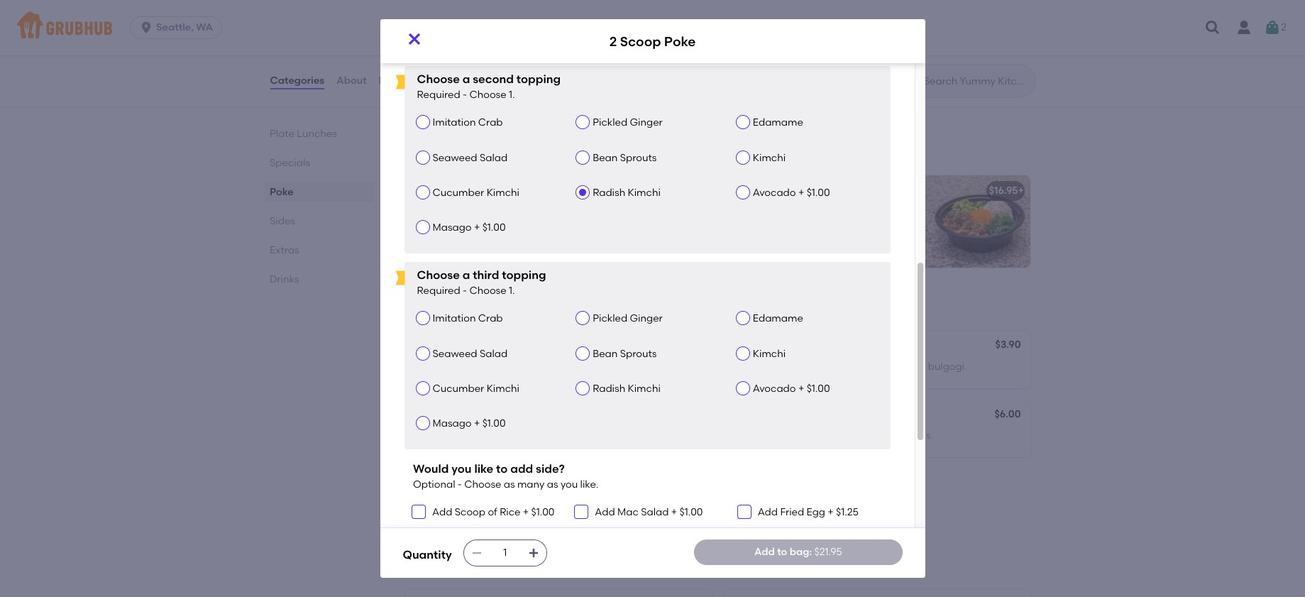 Task type: vqa. For each thing, say whether or not it's contained in the screenshot.
options to the top
no



Task type: locate. For each thing, give the bounding box(es) containing it.
1 vertical spatial fried
[[456, 499, 478, 511]]

2 cucumber kimchi from the top
[[433, 383, 520, 395]]

topping right third
[[502, 269, 546, 282]]

1 cucumber from the top
[[433, 187, 484, 199]]

add down "optional"
[[432, 506, 453, 518]]

1 vertical spatial imitation
[[433, 313, 476, 325]]

1 pickled ginger from the top
[[593, 117, 663, 129]]

4 left pieces.
[[732, 360, 738, 372]]

2 radish kimchi from the top
[[593, 383, 661, 395]]

your inside comes with 1 scoop of poke of your choice.
[[879, 205, 900, 217]]

quantity
[[403, 548, 452, 562]]

crab for second
[[478, 117, 503, 129]]

ginger down carrots,
[[630, 117, 663, 129]]

ginger for choose a second topping
[[630, 117, 663, 129]]

- right "optional"
[[458, 478, 462, 491]]

house fried rice
[[414, 35, 496, 47]]

scoop for raw pieces of tuna cut into cubes.
[[438, 410, 469, 422]]

2 scoop poke down for
[[414, 185, 480, 197]]

0 vertical spatial ginger
[[630, 117, 663, 129]]

with
[[461, 55, 481, 67], [903, 55, 923, 67], [451, 205, 471, 217], [769, 205, 789, 217], [882, 360, 902, 372]]

optional
[[413, 478, 455, 491]]

0 vertical spatial a
[[463, 73, 470, 86]]

cucumber kimchi down on
[[433, 383, 520, 395]]

fried inside fried rice with your choice of protein and peas, carrots, and onions.
[[414, 55, 438, 67]]

1 vertical spatial imitation crab
[[433, 313, 503, 325]]

1. inside the choose a second topping required - choose 1.
[[509, 89, 515, 101]]

salad
[[480, 152, 508, 164], [480, 348, 508, 360], [641, 506, 669, 518]]

2 scoop poke up carrots,
[[610, 33, 696, 49]]

topping
[[517, 73, 561, 86], [502, 269, 546, 282]]

1 crab from the top
[[478, 117, 503, 129]]

choice. for comes with 1 scoop of poke of your choice.
[[732, 219, 767, 231]]

pork down dumplings
[[810, 430, 832, 442]]

salad right 'an'
[[480, 152, 508, 164]]

1 horizontal spatial svg image
[[1265, 19, 1282, 36]]

pieces down pieces.
[[740, 430, 772, 442]]

0 vertical spatial 4
[[732, 360, 738, 372]]

poke inside comes with 1 scoop of poke of your choice.
[[841, 205, 865, 217]]

1 vertical spatial crab
[[478, 313, 503, 325]]

0 vertical spatial masago
[[433, 222, 472, 234]]

0 horizontal spatial to
[[496, 462, 508, 476]]

pickled ginger
[[593, 117, 663, 129], [593, 313, 663, 325]]

imitation for third
[[433, 313, 476, 325]]

1 vertical spatial -
[[463, 285, 467, 297]]

masago + $1.00
[[433, 222, 506, 234], [433, 418, 506, 430]]

seasoned
[[493, 360, 539, 372]]

with down 1 scoop poke
[[769, 205, 789, 217]]

and left onions.
[[414, 69, 433, 81]]

1 comes from the left
[[414, 205, 449, 217]]

cucumber kimchi for second
[[433, 187, 520, 199]]

$1.00
[[807, 187, 830, 199], [483, 222, 506, 234], [807, 383, 830, 395], [483, 418, 506, 430], [531, 506, 555, 518], [680, 506, 703, 518]]

sprouts
[[620, 152, 657, 164], [620, 348, 657, 360]]

to left bag:
[[778, 546, 788, 558]]

comes
[[414, 205, 449, 217], [732, 205, 767, 217]]

0 vertical spatial crab
[[478, 117, 503, 129]]

- up musubi on the left of the page
[[463, 285, 467, 297]]

fried
[[447, 35, 472, 47], [414, 55, 438, 67], [777, 360, 801, 372], [781, 506, 805, 518]]

rice up onions.
[[441, 55, 459, 67]]

choice. inside comes with 1 scoop of poke of your choice.
[[732, 219, 767, 231]]

scoop for comes with 1 scoop of poke of your choice.
[[739, 185, 770, 197]]

1 vertical spatial avocado + $1.00
[[753, 383, 830, 395]]

$16.95 +
[[990, 185, 1024, 197]]

extras
[[269, 244, 299, 256], [403, 556, 450, 574]]

0 horizontal spatial svg image
[[139, 21, 153, 35]]

carte
[[753, 55, 779, 67]]

poke right scoop
[[841, 205, 865, 217]]

1 sprouts from the top
[[620, 152, 657, 164]]

0 horizontal spatial rice
[[474, 35, 496, 47]]

imitation
[[433, 117, 476, 129], [433, 313, 476, 325]]

2 bean sprouts from the top
[[593, 348, 657, 360]]

scoop right side
[[438, 410, 469, 422]]

seattle, wa
[[156, 21, 213, 33]]

categories button
[[269, 55, 325, 107]]

1 vertical spatial topping
[[502, 269, 546, 282]]

0 vertical spatial bean sprouts
[[593, 152, 657, 164]]

pork down would you like to add side? optional - choose as many as you like. at the left bottom of page
[[481, 499, 502, 511]]

required inside choose a third topping required - choose 1.
[[417, 285, 461, 297]]

1 a from the top
[[463, 73, 470, 86]]

edamame up bulgogi mandu
[[753, 313, 804, 325]]

with up onions.
[[461, 55, 481, 67]]

imitation up for
[[433, 117, 476, 129]]

salad right mac
[[641, 506, 669, 518]]

reviews button
[[378, 55, 419, 107]]

edamame for choose a second topping
[[753, 117, 804, 129]]

1 imitation crab from the top
[[433, 117, 503, 129]]

0 vertical spatial fried
[[786, 430, 808, 442]]

fried
[[786, 430, 808, 442], [456, 499, 478, 511]]

cucumber kimchi
[[433, 187, 520, 199], [433, 383, 520, 395]]

0 vertical spatial avocado
[[753, 187, 796, 199]]

1 horizontal spatial as
[[547, 478, 558, 491]]

masago + $1.00 for second
[[433, 222, 506, 234]]

1 pickled from the top
[[593, 117, 628, 129]]

0 vertical spatial radish
[[593, 187, 626, 199]]

avocado for choose a second topping
[[753, 187, 796, 199]]

1 vertical spatial sides
[[403, 298, 443, 315]]

choose down like
[[464, 478, 502, 491]]

0 vertical spatial salad
[[480, 152, 508, 164]]

1 vertical spatial 1
[[792, 205, 795, 217]]

2 seaweed from the top
[[433, 348, 478, 360]]

$15.50
[[670, 33, 700, 45]]

cucumber kimchi for third
[[433, 383, 520, 395]]

comes down sides
[[414, 205, 449, 217]]

ginger up the nori.
[[630, 313, 663, 325]]

2 masago from the top
[[433, 418, 472, 430]]

add
[[403, 147, 420, 157], [432, 506, 453, 518], [595, 506, 615, 518], [758, 506, 778, 518], [755, 546, 775, 558]]

2 sprouts from the top
[[620, 348, 657, 360]]

0 horizontal spatial choice.
[[414, 219, 449, 231]]

$1.25
[[836, 506, 859, 518]]

add left sides
[[403, 147, 420, 157]]

1 masago + $1.00 from the top
[[433, 222, 506, 234]]

masago up choose a third topping required - choose 1.
[[433, 222, 472, 234]]

poke up tuna
[[471, 410, 495, 422]]

2 a from the top
[[463, 269, 470, 282]]

filled
[[856, 360, 879, 372]]

4 for 4 pieces. fried dumplings filled with beef bulgogi.
[[732, 360, 738, 372]]

1 vertical spatial bean sprouts
[[593, 348, 657, 360]]

1 bean sprouts from the top
[[593, 152, 657, 164]]

1
[[732, 185, 736, 197], [792, 205, 795, 217]]

1 poke from the left
[[530, 205, 554, 217]]

1 inside comes with 1 scoop of poke of your choice.
[[792, 205, 795, 217]]

poke down specials
[[269, 186, 293, 198]]

0 vertical spatial bean
[[593, 152, 618, 164]]

seaweed for third
[[433, 348, 478, 360]]

0 horizontal spatial comes
[[414, 205, 449, 217]]

topping inside choose a third topping required - choose 1.
[[502, 269, 546, 282]]

1 vertical spatial avocado
[[753, 383, 796, 395]]

1 horizontal spatial your
[[568, 205, 589, 217]]

drinks
[[269, 273, 299, 285]]

choose
[[417, 73, 460, 86], [470, 89, 507, 101], [417, 269, 460, 282], [470, 285, 507, 297], [464, 478, 502, 491]]

1 seaweed salad from the top
[[433, 152, 508, 164]]

a inside the choose a second topping required - choose 1.
[[463, 73, 470, 86]]

1. inside choose a third topping required - choose 1.
[[509, 285, 515, 297]]

imitation crab up musubi on the left of the page
[[433, 313, 503, 325]]

1 horizontal spatial 4
[[732, 360, 738, 372]]

0 vertical spatial 2 scoop poke
[[610, 33, 696, 49]]

bean sprouts
[[593, 152, 657, 164], [593, 348, 657, 360]]

you
[[452, 462, 472, 476], [561, 478, 578, 491]]

1 imitation from the top
[[433, 117, 476, 129]]

0 horizontal spatial extras
[[269, 244, 299, 256]]

bean sprouts for choose a second topping
[[593, 152, 657, 164]]

add left mac
[[595, 506, 615, 518]]

wa
[[196, 21, 213, 33]]

rice
[[474, 35, 496, 47], [500, 506, 521, 518]]

1 cucumber kimchi from the top
[[433, 187, 520, 199]]

of inside fried rice with your choice of protein and peas, carrots, and onions.
[[542, 55, 551, 67]]

required
[[417, 89, 461, 101], [417, 285, 461, 297]]

0 horizontal spatial fried
[[456, 499, 478, 511]]

1. for third
[[509, 285, 515, 297]]

sides up drinks
[[269, 215, 295, 227]]

2 edamame from the top
[[753, 313, 804, 325]]

4 down 'gyoza'
[[414, 499, 420, 511]]

2 choice. from the left
[[732, 219, 767, 231]]

1 avocado + $1.00 from the top
[[753, 187, 830, 199]]

with left beef on the right of the page
[[882, 360, 902, 372]]

with inside comes with 1 scoop of poke of your choice.
[[769, 205, 789, 217]]

topping inside the choose a second topping required - choose 1.
[[517, 73, 561, 86]]

0 vertical spatial 1
[[732, 185, 736, 197]]

0 horizontal spatial your
[[484, 55, 505, 67]]

spam
[[414, 340, 443, 352]]

1 vertical spatial you
[[561, 478, 578, 491]]

salad for second
[[480, 152, 508, 164]]

2 crab from the top
[[478, 313, 503, 325]]

0 horizontal spatial 4
[[414, 499, 420, 511]]

0 vertical spatial imitation crab
[[433, 117, 503, 129]]

2 pickled from the top
[[593, 313, 628, 325]]

1 vertical spatial radish
[[593, 383, 626, 395]]

1 horizontal spatial choice.
[[732, 219, 767, 231]]

1 vertical spatial pork
[[481, 499, 502, 511]]

0 vertical spatial imitation
[[433, 117, 476, 129]]

0 vertical spatial required
[[417, 89, 461, 101]]

2 masago + $1.00 from the top
[[433, 418, 506, 430]]

to
[[496, 462, 508, 476], [778, 546, 788, 558]]

1 horizontal spatial to
[[778, 546, 788, 558]]

veggie down many on the bottom left of page
[[526, 499, 558, 511]]

pickled up in
[[593, 313, 628, 325]]

svg image
[[1265, 19, 1282, 36], [139, 21, 153, 35]]

side
[[414, 410, 436, 422]]

masago for third
[[433, 418, 472, 430]]

imitation crab up 'an'
[[433, 117, 503, 129]]

cucumber kimchi up scoops
[[433, 187, 520, 199]]

required inside the choose a second topping required - choose 1.
[[417, 89, 461, 101]]

imitation crab for second
[[433, 117, 503, 129]]

tempura up the search yummy kitchen search field
[[926, 55, 968, 67]]

2 cucumber from the top
[[433, 383, 484, 395]]

a for third
[[463, 269, 470, 282]]

a inside choose a third topping required - choose 1.
[[463, 269, 470, 282]]

0 vertical spatial cucumber kimchi
[[433, 187, 520, 199]]

to right like
[[496, 462, 508, 476]]

sprouts up the nori.
[[620, 348, 657, 360]]

2 avocado + $1.00 from the top
[[753, 383, 830, 395]]

0 vertical spatial rice
[[441, 55, 459, 67]]

poke inside comes with 2 scoops of poke of your choice.
[[530, 205, 554, 217]]

poke for scoops
[[530, 205, 554, 217]]

svg image down 'gyoza'
[[415, 508, 423, 516]]

0 vertical spatial edamame
[[753, 117, 804, 129]]

2 avocado from the top
[[753, 383, 796, 395]]

avocado + $1.00 up scoop
[[753, 187, 830, 199]]

avocado + $1.00 for choose a third topping
[[753, 383, 830, 395]]

seaweed salad
[[433, 152, 508, 164], [433, 348, 508, 360]]

radish kimchi
[[593, 187, 661, 199], [593, 383, 661, 395]]

0 vertical spatial rice
[[474, 35, 496, 47]]

poke up comes with 1 scoop of poke of your choice.
[[772, 185, 796, 197]]

comes inside comes with 2 scoops of poke of your choice.
[[414, 205, 449, 217]]

dumplings.
[[561, 499, 614, 511]]

crab down choose a third topping required - choose 1.
[[478, 313, 503, 325]]

choose down third
[[470, 285, 507, 297]]

1 required from the top
[[417, 89, 461, 101]]

Input item quantity number field
[[490, 540, 521, 566]]

tempura
[[859, 55, 901, 67], [926, 55, 968, 67]]

add scoop of rice + $1.00
[[432, 506, 555, 518]]

rice down many on the bottom left of page
[[500, 506, 521, 518]]

poke inside "poke add sides for an additional charge."
[[403, 127, 440, 145]]

1 radish kimchi from the top
[[593, 187, 661, 199]]

Search Yummy Kitchen search field
[[923, 75, 1031, 88]]

comes down 1 scoop poke
[[732, 205, 767, 217]]

- down onions.
[[463, 89, 467, 101]]

grilled
[[414, 360, 446, 372]]

with up search icon
[[903, 55, 923, 67]]

2 poke from the left
[[841, 205, 865, 217]]

sprouts for choose a second topping
[[620, 152, 657, 164]]

choice. for comes with 2 scoops of poke of your choice.
[[414, 219, 449, 231]]

0 vertical spatial 1.
[[509, 89, 515, 101]]

1 vertical spatial 4
[[414, 499, 420, 511]]

svg image inside 2 button
[[1265, 19, 1282, 36]]

comes inside comes with 1 scoop of poke of your choice.
[[732, 205, 767, 217]]

1 vertical spatial pickled
[[593, 313, 628, 325]]

a left second
[[463, 73, 470, 86]]

0 vertical spatial cucumber
[[433, 187, 484, 199]]

2 scoop poke
[[610, 33, 696, 49], [414, 185, 480, 197]]

topping for choose a second topping
[[517, 73, 561, 86]]

pickled for choose a third topping
[[593, 313, 628, 325]]

veggie left egg
[[856, 430, 888, 442]]

0 horizontal spatial as
[[504, 478, 515, 491]]

your inside comes with 2 scoops of poke of your choice.
[[568, 205, 589, 217]]

required down onions.
[[417, 89, 461, 101]]

masago + $1.00 down scoops
[[433, 222, 506, 234]]

4 for 4 pieces fried pork and veggie dumplings.
[[414, 499, 420, 511]]

- inside would you like to add side? optional - choose as many as you like.
[[458, 478, 462, 491]]

0 horizontal spatial pork
[[481, 499, 502, 511]]

masago + $1.00 up tuna
[[433, 418, 506, 430]]

pieces for raw pieces of tuna cut into cubes.
[[438, 430, 469, 442]]

svg image inside main navigation navigation
[[1205, 19, 1222, 36]]

required up spam musubi
[[417, 285, 461, 297]]

scoop down sides
[[422, 185, 453, 197]]

1 horizontal spatial comes
[[732, 205, 767, 217]]

1 vertical spatial a
[[463, 269, 470, 282]]

svg image inside seattle, wa button
[[139, 21, 153, 35]]

1 vertical spatial seaweed salad
[[433, 348, 508, 360]]

0 horizontal spatial 2 scoop poke
[[414, 185, 480, 197]]

in
[[608, 360, 617, 372]]

rice left wrapped
[[542, 360, 560, 372]]

0 vertical spatial seaweed salad
[[433, 152, 508, 164]]

avocado + $1.00 down pieces.
[[753, 383, 830, 395]]

0 vertical spatial to
[[496, 462, 508, 476]]

poke
[[530, 205, 554, 217], [841, 205, 865, 217]]

salad up on
[[480, 348, 508, 360]]

cucumber for second
[[433, 187, 484, 199]]

2 as from the left
[[547, 478, 558, 491]]

rice up second
[[474, 35, 496, 47]]

1 horizontal spatial 1
[[792, 205, 795, 217]]

1 vertical spatial masago
[[433, 418, 472, 430]]

1 vertical spatial seaweed
[[433, 348, 478, 360]]

cucumber down 'an'
[[433, 187, 484, 199]]

as down add
[[504, 478, 515, 491]]

your inside fried rice with your choice of protein and peas, carrots, and onions.
[[484, 55, 505, 67]]

1 vertical spatial masago + $1.00
[[433, 418, 506, 430]]

pickled down peas,
[[593, 117, 628, 129]]

1 horizontal spatial sides
[[403, 298, 443, 315]]

0 vertical spatial pork
[[810, 430, 832, 442]]

$6.00
[[995, 408, 1021, 420]]

0 vertical spatial sprouts
[[620, 152, 657, 164]]

2 comes from the left
[[732, 205, 767, 217]]

edamame down 6
[[753, 117, 804, 129]]

1 seaweed from the top
[[433, 152, 478, 164]]

0 vertical spatial avocado + $1.00
[[753, 187, 830, 199]]

bulgogi mandu
[[732, 340, 806, 352]]

add to bag: $21.95
[[755, 546, 843, 558]]

you left like
[[452, 462, 472, 476]]

1 horizontal spatial pork
[[810, 430, 832, 442]]

tuna
[[483, 430, 506, 442]]

sprouts up 2 scoop poke image at the top
[[620, 152, 657, 164]]

rice
[[441, 55, 459, 67], [542, 360, 560, 372]]

1 vertical spatial radish kimchi
[[593, 383, 661, 395]]

$1.00 up scoop
[[807, 187, 830, 199]]

2 seaweed salad from the top
[[433, 348, 508, 360]]

add for add fried egg
[[758, 506, 778, 518]]

1 1. from the top
[[509, 89, 515, 101]]

comes with 1 scoop of poke of your choice.
[[732, 205, 900, 231]]

poke
[[664, 33, 696, 49], [403, 127, 440, 145], [456, 185, 480, 197], [772, 185, 796, 197], [269, 186, 293, 198], [471, 410, 495, 422]]

edamame for choose a third topping
[[753, 313, 804, 325]]

1 vertical spatial required
[[417, 285, 461, 297]]

2 vertical spatial -
[[458, 478, 462, 491]]

1 choice. from the left
[[414, 219, 449, 231]]

fried down the house
[[414, 55, 438, 67]]

imitation crab
[[433, 117, 503, 129], [433, 313, 503, 325]]

+
[[1019, 185, 1024, 197], [799, 187, 805, 199], [474, 222, 480, 234], [799, 383, 805, 395], [474, 418, 480, 430], [523, 506, 529, 518], [672, 506, 677, 518], [828, 506, 834, 518]]

2 pickled ginger from the top
[[593, 313, 663, 325]]

cucumber down spam
[[433, 383, 484, 395]]

1 vertical spatial rice
[[500, 506, 521, 518]]

2 ginger from the top
[[630, 313, 663, 325]]

2 required from the top
[[417, 285, 461, 297]]

0 horizontal spatial you
[[452, 462, 472, 476]]

ginger
[[630, 117, 663, 129], [630, 313, 663, 325]]

0 vertical spatial topping
[[517, 73, 561, 86]]

radish for choose a third topping
[[593, 383, 626, 395]]

0 horizontal spatial tempura
[[859, 55, 901, 67]]

1 edamame from the top
[[753, 117, 804, 129]]

with left scoops
[[451, 205, 471, 217]]

1 horizontal spatial rice
[[542, 360, 560, 372]]

0 vertical spatial radish kimchi
[[593, 187, 661, 199]]

choice. inside comes with 2 scoops of poke of your choice.
[[414, 219, 449, 231]]

fried left egg
[[781, 506, 805, 518]]

imitation up spam musubi
[[433, 313, 476, 325]]

avocado up comes with 1 scoop of poke of your choice.
[[753, 187, 796, 199]]

0 vertical spatial seaweed
[[433, 152, 478, 164]]

1 radish from the top
[[593, 187, 626, 199]]

0 vertical spatial -
[[463, 89, 467, 101]]

about
[[337, 74, 367, 87]]

svg image
[[1205, 19, 1222, 36], [406, 31, 423, 48], [415, 508, 423, 516], [577, 508, 586, 516], [740, 508, 749, 516], [471, 547, 483, 559], [528, 547, 539, 559]]

shrimp
[[824, 55, 856, 67]]

1 vertical spatial 2 scoop poke
[[414, 185, 480, 197]]

2 scoop poke image
[[606, 176, 712, 268]]

with inside fried rice with your choice of protein and peas, carrots, and onions.
[[461, 55, 481, 67]]

2 bean from the top
[[593, 348, 618, 360]]

fried down mandu
[[777, 360, 801, 372]]

1 avocado from the top
[[753, 187, 796, 199]]

1 vertical spatial cucumber
[[433, 383, 484, 395]]

- inside choose a third topping required - choose 1.
[[463, 285, 467, 297]]

pickled ginger up the nori.
[[593, 313, 663, 325]]

1 tempura from the left
[[859, 55, 901, 67]]

add inside "poke add sides for an additional charge."
[[403, 147, 420, 157]]

1 vertical spatial 1.
[[509, 285, 515, 297]]

pieces down "optional"
[[422, 499, 454, 511]]

2 1. from the top
[[509, 285, 515, 297]]

1 masago from the top
[[433, 222, 472, 234]]

1 vertical spatial bean
[[593, 348, 618, 360]]

avocado down pieces.
[[753, 383, 796, 395]]

of
[[542, 55, 551, 67], [518, 205, 528, 217], [556, 205, 566, 217], [830, 205, 839, 217], [868, 205, 877, 217], [471, 430, 481, 442], [774, 430, 784, 442], [488, 506, 498, 518]]

2 radish from the top
[[593, 383, 626, 395]]

masago up raw at left
[[433, 418, 472, 430]]

scoop up comes with 1 scoop of poke of your choice.
[[739, 185, 770, 197]]

to inside would you like to add side? optional - choose as many as you like.
[[496, 462, 508, 476]]

1 ginger from the top
[[630, 117, 663, 129]]

comes for comes with 1 scoop of poke of your choice.
[[732, 205, 767, 217]]

1 vertical spatial edamame
[[753, 313, 804, 325]]

1 horizontal spatial you
[[561, 478, 578, 491]]

4
[[732, 360, 738, 372], [414, 499, 420, 511]]

4 pieces fried pork and veggie dumplings.
[[414, 499, 614, 511]]

1 bean from the top
[[593, 152, 618, 164]]

raw
[[414, 430, 435, 442]]

0 horizontal spatial poke
[[530, 205, 554, 217]]

your for 1 scoop poke
[[879, 205, 900, 217]]

2 imitation crab from the top
[[433, 313, 503, 325]]

avocado + $1.00
[[753, 187, 830, 199], [753, 383, 830, 395]]

1 horizontal spatial poke
[[841, 205, 865, 217]]

choose down the house
[[417, 73, 460, 86]]

topping down choice
[[517, 73, 561, 86]]

comes for comes with 2 scoops of poke of your choice.
[[414, 205, 449, 217]]

1 horizontal spatial fried
[[786, 430, 808, 442]]

bulgogi.
[[928, 360, 967, 372]]

and down many on the bottom left of page
[[505, 499, 524, 511]]

sauce.
[[970, 55, 1002, 67]]

2 imitation from the top
[[433, 313, 476, 325]]

1 vertical spatial ginger
[[630, 313, 663, 325]]

pickled ginger down peas,
[[593, 117, 663, 129]]

0 vertical spatial masago + $1.00
[[433, 222, 506, 234]]

and left peas,
[[591, 55, 610, 67]]

svg image down like.
[[577, 508, 586, 516]]

- inside the choose a second topping required - choose 1.
[[463, 89, 467, 101]]

pieces down side scoop poke
[[438, 430, 469, 442]]



Task type: describe. For each thing, give the bounding box(es) containing it.
radish kimchi for choose a second topping
[[593, 187, 661, 199]]

$1.00 down many on the bottom left of page
[[531, 506, 555, 518]]

$3.90
[[996, 339, 1021, 351]]

imitation crab for third
[[433, 313, 503, 325]]

0 vertical spatial extras
[[269, 244, 299, 256]]

scoop for comes with 2 scoops of poke of your choice.
[[422, 185, 453, 197]]

sides
[[422, 147, 443, 157]]

dumplings
[[803, 360, 854, 372]]

- for third
[[463, 285, 467, 297]]

poke up carrots,
[[664, 33, 696, 49]]

add
[[511, 462, 533, 476]]

scoops
[[482, 205, 516, 217]]

rolls.
[[912, 430, 934, 442]]

imitation for second
[[433, 117, 476, 129]]

wrapped
[[562, 360, 606, 372]]

pieces for 4 pieces fried pork and veggie dumplings.
[[422, 499, 454, 511]]

about button
[[336, 55, 367, 107]]

onions.
[[436, 69, 470, 81]]

scoop up peas,
[[620, 33, 661, 49]]

many
[[518, 478, 545, 491]]

bean for choose a third topping
[[593, 348, 618, 360]]

comes with 2 scoops of poke of your choice.
[[414, 205, 589, 231]]

scoop
[[798, 205, 827, 217]]

1. for second
[[509, 89, 515, 101]]

1 as from the left
[[504, 478, 515, 491]]

search icon image
[[901, 72, 918, 89]]

$1.00 down scoops
[[483, 222, 506, 234]]

$21.95
[[815, 546, 843, 558]]

seattle, wa button
[[130, 16, 228, 39]]

choice
[[507, 55, 539, 67]]

svg image up reviews
[[406, 31, 423, 48]]

with inside comes with 2 scoops of poke of your choice.
[[451, 205, 471, 217]]

spam musubi
[[414, 340, 480, 352]]

1 vertical spatial veggie
[[526, 499, 558, 511]]

add mac salad + $1.00
[[595, 506, 703, 518]]

on
[[478, 360, 490, 372]]

choose a third topping required - choose 1.
[[417, 269, 546, 297]]

1 horizontal spatial 2 scoop poke
[[610, 33, 696, 49]]

radish for choose a second topping
[[593, 187, 626, 199]]

choose inside would you like to add side? optional - choose as many as you like.
[[464, 478, 502, 491]]

topping for choose a third topping
[[502, 269, 546, 282]]

avocado + $1.00 for choose a second topping
[[753, 187, 830, 199]]

protein
[[554, 55, 588, 67]]

choose a second topping required - choose 1.
[[417, 73, 561, 101]]

ginger for choose a third topping
[[630, 313, 663, 325]]

svg image right input item quantity number field
[[528, 547, 539, 559]]

charge.
[[516, 147, 547, 157]]

sprouts for choose a third topping
[[620, 348, 657, 360]]

required for choose a third topping
[[417, 285, 461, 297]]

add for add scoop of rice
[[432, 506, 453, 518]]

grilled spam on seasoned rice wrapped in nori.
[[414, 360, 640, 372]]

1 horizontal spatial extras
[[403, 556, 450, 574]]

third
[[473, 269, 499, 282]]

scoop down like
[[455, 506, 486, 518]]

4 pieces. fried dumplings filled with beef bulgogi.
[[732, 360, 967, 372]]

lunches
[[297, 128, 337, 140]]

korean fried chicken special image
[[924, 0, 1031, 13]]

poke for scoop
[[841, 205, 865, 217]]

pickled for choose a second topping
[[593, 117, 628, 129]]

masago for second
[[433, 222, 472, 234]]

spam
[[448, 360, 476, 372]]

beef
[[904, 360, 926, 372]]

add left bag:
[[755, 546, 775, 558]]

1 vertical spatial rice
[[542, 360, 560, 372]]

an
[[458, 147, 469, 157]]

plate lunches
[[269, 128, 337, 140]]

1 scoop poke
[[732, 185, 796, 197]]

pickled ginger for choose a second topping
[[593, 117, 663, 129]]

pickled ginger for choose a third topping
[[593, 313, 663, 325]]

seaweed salad for third
[[433, 348, 508, 360]]

second
[[473, 73, 514, 86]]

carrots,
[[641, 55, 678, 67]]

2 inside comes with 2 scoops of poke of your choice.
[[474, 205, 479, 217]]

mac
[[618, 506, 639, 518]]

additional
[[471, 147, 514, 157]]

1 horizontal spatial rice
[[500, 506, 521, 518]]

crab for third
[[478, 313, 503, 325]]

like
[[475, 462, 494, 476]]

and left egg
[[834, 430, 854, 442]]

avocado for choose a third topping
[[753, 383, 796, 395]]

main navigation navigation
[[0, 0, 1306, 55]]

side scoop poke
[[414, 410, 495, 422]]

0 horizontal spatial 1
[[732, 185, 736, 197]]

would you like to add side? optional - choose as many as you like.
[[413, 462, 599, 491]]

for
[[445, 147, 456, 157]]

bulgogi
[[732, 340, 770, 352]]

bean for choose a second topping
[[593, 152, 618, 164]]

would
[[413, 462, 449, 476]]

seattle,
[[156, 21, 194, 33]]

pieces for 2 pieces of fried pork and veggie egg rolls.
[[740, 430, 772, 442]]

pieces right 6
[[790, 55, 821, 67]]

- for second
[[463, 89, 467, 101]]

2 tempura from the left
[[926, 55, 968, 67]]

seaweed salad for second
[[433, 152, 508, 164]]

fried right the house
[[447, 35, 472, 47]]

bean sprouts for choose a third topping
[[593, 348, 657, 360]]

0 vertical spatial you
[[452, 462, 472, 476]]

0 vertical spatial veggie
[[856, 430, 888, 442]]

cucumber for third
[[433, 383, 484, 395]]

2 pieces of fried pork and veggie egg rolls.
[[732, 430, 934, 442]]

a la carte 6 pieces shrimp tempura with tempura sauce.
[[732, 55, 1002, 67]]

choose down second
[[470, 89, 507, 101]]

a
[[732, 55, 740, 67]]

radish kimchi for choose a third topping
[[593, 383, 661, 395]]

2 vertical spatial salad
[[641, 506, 669, 518]]

poke add sides for an additional charge.
[[403, 127, 547, 157]]

poke down 'an'
[[456, 185, 480, 197]]

pieces.
[[740, 360, 774, 372]]

svg image for seattle, wa
[[139, 21, 153, 35]]

svg image left input item quantity number field
[[471, 547, 483, 559]]

svg image left add fried egg + $1.25
[[740, 508, 749, 516]]

house
[[414, 35, 445, 47]]

choose left third
[[417, 269, 460, 282]]

mandu
[[772, 340, 806, 352]]

musubi
[[445, 340, 480, 352]]

a for second
[[463, 73, 470, 86]]

raw pieces of tuna cut into cubes.
[[414, 430, 579, 442]]

masago + $1.00 for third
[[433, 418, 506, 430]]

cubes.
[[547, 430, 579, 442]]

required for choose a second topping
[[417, 89, 461, 101]]

side?
[[536, 462, 565, 476]]

gyoza
[[414, 479, 445, 491]]

egg
[[807, 506, 826, 518]]

cut
[[508, 430, 524, 442]]

nori.
[[619, 360, 640, 372]]

salad for third
[[480, 348, 508, 360]]

specials
[[269, 157, 310, 169]]

like.
[[581, 478, 599, 491]]

la
[[742, 55, 751, 67]]

$1.00 up tuna
[[483, 418, 506, 430]]

add fried egg + $1.25
[[758, 506, 859, 518]]

0 horizontal spatial sides
[[269, 215, 295, 227]]

plate
[[269, 128, 294, 140]]

into
[[526, 430, 545, 442]]

rice inside fried rice with your choice of protein and peas, carrots, and onions.
[[441, 55, 459, 67]]

$1.00 down dumplings
[[807, 383, 830, 395]]

2 inside button
[[1282, 21, 1287, 33]]

$12.00
[[991, 33, 1021, 45]]

categories
[[270, 74, 325, 87]]

add for add mac salad
[[595, 506, 615, 518]]

2 button
[[1265, 15, 1287, 40]]

$16.95
[[990, 185, 1019, 197]]

your for 2 scoop poke
[[568, 205, 589, 217]]

reviews
[[379, 74, 418, 87]]

peas,
[[612, 55, 638, 67]]

seaweed for second
[[433, 152, 478, 164]]

1 scoop poke image
[[924, 176, 1031, 268]]

bag:
[[790, 546, 812, 558]]

1 vertical spatial to
[[778, 546, 788, 558]]

$1.00 right mac
[[680, 506, 703, 518]]

svg image for 2
[[1265, 19, 1282, 36]]



